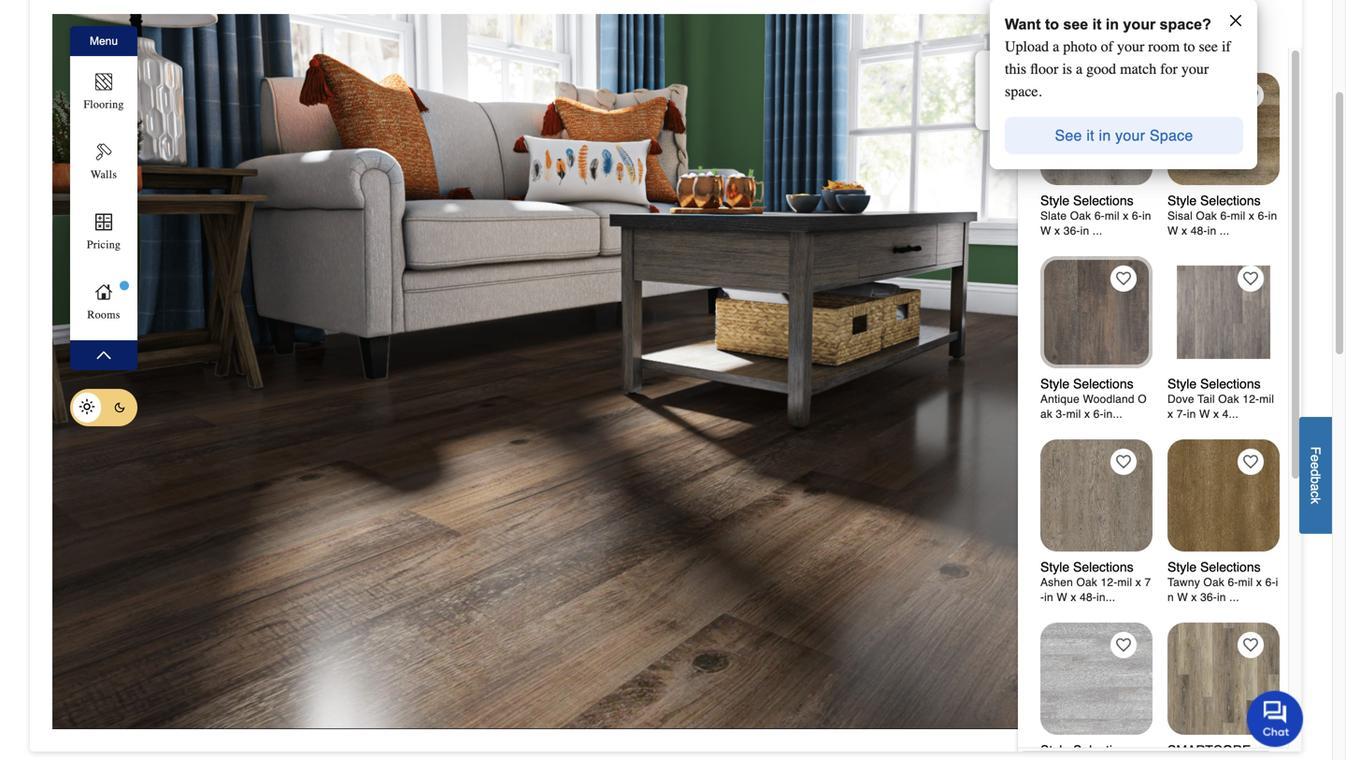 Task type: describe. For each thing, give the bounding box(es) containing it.
this
[[1005, 60, 1027, 78]]

c
[[990, 80, 1007, 91]]

mil for style selections ashen oak 12-mil x 7 -in w x 48-in...
[[1118, 576, 1133, 589]]

heart outline image inside style selections button
[[1116, 638, 1131, 653]]

12- inside style selections ashen oak 12-mil x 7 -in w x 48-in...
[[1101, 576, 1118, 589]]

space
[[1150, 127, 1194, 144]]

7
[[1145, 576, 1151, 589]]

36- inside style selections slate oak 6-mil x 6-in w x 36-in ...
[[1064, 224, 1081, 238]]

12- inside the style selections dove tail oak 12-mil x 7-in w x 4...
[[1243, 393, 1260, 406]]

style for style selections
[[1041, 743, 1070, 758]]

4...
[[1223, 408, 1239, 421]]

e down c
[[990, 114, 1007, 122]]

tail
[[1198, 393, 1215, 406]]

estimators image
[[93, 211, 115, 233]]

style selections slate oak 6-mil x 6-in w x 36-in ...
[[1041, 193, 1152, 238]]

6- inside the style selections antique woodland o ak 3-mil x 6-in...
[[1094, 408, 1104, 421]]

k
[[1309, 498, 1324, 504]]

want
[[1005, 16, 1041, 33]]

1 vertical spatial l
[[1239, 132, 1256, 136]]

f inside s i m i l a r f l o o r s
[[1239, 122, 1256, 132]]

dove
[[1168, 393, 1195, 406]]

chat invite button image
[[1247, 690, 1304, 747]]

space.
[[1005, 83, 1042, 100]]

slate
[[1041, 209, 1067, 223]]

selections for style selections antique woodland o ak 3-mil x 6-in...
[[1073, 376, 1134, 391]]

mil for style selections sisal oak 6-mil x 6-in w x 48-in ...
[[1231, 209, 1246, 223]]

a inside f e e d b a c k button
[[1309, 484, 1324, 491]]

1 horizontal spatial f
[[1309, 447, 1324, 455]]

rooms
[[87, 308, 120, 321]]

w for style selections dove tail oak 12-mil x 7-in w x 4...
[[1200, 408, 1210, 421]]

s inside s i m i l a r f l o o r s
[[1239, 161, 1256, 169]]

style for style selections sisal oak 6-mil x 6-in w x 48-in ...
[[1168, 193, 1197, 208]]

see inside upload a photo of your room to see if this floor is a good match for your space.
[[1199, 38, 1218, 55]]

match
[[1120, 60, 1157, 78]]

... for style selections slate oak 6-mil x 6-in w x 36-in ...
[[1093, 224, 1103, 238]]

of
[[1101, 38, 1114, 55]]

smartcore button
[[1160, 612, 1288, 760]]

1 see it in your space button from the left
[[1005, 109, 1244, 162]]

s i m i l a r f l o o r s
[[1239, 120, 1278, 172]]

walls button
[[73, 136, 135, 191]]

similar floors
[[1117, 18, 1204, 32]]

sisal
[[1168, 209, 1193, 223]]

home outlined image
[[93, 281, 115, 303]]

heart outline image inside smartcore button
[[1244, 638, 1259, 653]]

f e e d b a c k button
[[1300, 417, 1333, 534]]

selections for style selections
[[1073, 743, 1134, 758]]

ak
[[1041, 408, 1053, 421]]

0 vertical spatial l
[[990, 91, 1007, 96]]

selections for style selections tawny oak 6-mil x 6-i n w x 36-in ...
[[1201, 560, 1261, 575]]

room
[[1149, 38, 1180, 55]]

pricing
[[87, 238, 121, 251]]

0 horizontal spatial to
[[1045, 16, 1060, 33]]

close image
[[1229, 13, 1244, 28]]

if
[[1222, 38, 1231, 55]]

tawny
[[1168, 576, 1201, 589]]

mil for style selections slate oak 6-mil x 6-in w x 36-in ...
[[1105, 209, 1120, 223]]

floors
[[1164, 18, 1204, 32]]

style selections tawny oak 6-mil x 6-i n w x 36-in ...
[[1168, 560, 1279, 604]]

1 vertical spatial i
[[1261, 148, 1278, 153]]

chevron up image
[[94, 346, 113, 365]]

style selections dove tail oak 12-mil x 7-in w x 4...
[[1168, 376, 1275, 421]]

... for style selections sisal oak 6-mil x 6-in w x 48-in ...
[[1220, 224, 1230, 238]]

2 horizontal spatial l
[[1261, 153, 1278, 157]]

o
[[1138, 393, 1147, 406]]

w for style selections ashen oak 12-mil x 7 -in w x 48-in...
[[1057, 591, 1068, 604]]

x down tawny
[[1192, 591, 1197, 604]]

b
[[1309, 476, 1324, 484]]

heart outline image for style selections ashen oak 12-mil x 7 -in w x 48-in...
[[1116, 454, 1131, 469]]

photo
[[1063, 38, 1097, 55]]

48- inside style selections sisal oak 6-mil x 6-in w x 48-in ...
[[1191, 224, 1208, 238]]

36- inside style selections tawny oak 6-mil x 6-i n w x 36-in ...
[[1201, 591, 1217, 604]]

c l o s e
[[990, 80, 1007, 122]]

... inside style selections tawny oak 6-mil x 6-i n w x 36-in ...
[[1230, 591, 1240, 604]]

close image
[[991, 58, 1006, 73]]

flooring button
[[73, 65, 135, 121]]

e up d
[[1309, 455, 1324, 462]]

w inside style selections sisal oak 6-mil x 6-in w x 48-in ...
[[1168, 224, 1179, 238]]

0 vertical spatial i
[[1261, 130, 1278, 135]]

your left space
[[1116, 127, 1146, 144]]

7-
[[1177, 408, 1187, 421]]

1 horizontal spatial r
[[1261, 166, 1278, 172]]

style for style selections antique woodland o ak 3-mil x 6-in...
[[1041, 376, 1070, 391]]

x right tawny
[[1257, 576, 1262, 589]]

a right is
[[1076, 60, 1083, 78]]

x left 7-
[[1168, 408, 1174, 421]]

menu
[[90, 35, 118, 47]]

oak for style selections slate oak 6-mil x 6-in w x 36-in ...
[[1070, 209, 1092, 223]]

f e e d b a c k
[[1309, 447, 1324, 504]]

s i m i l a r f l o o r s button
[[1235, 64, 1282, 206]]

style for style selections ashen oak 12-mil x 7 -in w x 48-in...
[[1041, 560, 1070, 575]]

0 vertical spatial r
[[1239, 155, 1256, 161]]

-
[[1041, 591, 1045, 604]]



Task type: vqa. For each thing, say whether or not it's contained in the screenshot.
bathtub?
no



Task type: locate. For each thing, give the bounding box(es) containing it.
1 horizontal spatial l
[[1239, 132, 1256, 136]]

paint image
[[93, 141, 115, 163]]

it right see
[[1087, 127, 1095, 144]]

w inside the style selections dove tail oak 12-mil x 7-in w x 4...
[[1200, 408, 1210, 421]]

1 horizontal spatial s
[[1239, 161, 1256, 169]]

selections for style selections slate oak 6-mil x 6-in w x 36-in ...
[[1073, 193, 1134, 208]]

s down c
[[990, 105, 1007, 114]]

i inside style selections tawny oak 6-mil x 6-i n w x 36-in ...
[[1276, 576, 1279, 589]]

oak right slate in the right top of the page
[[1070, 209, 1092, 223]]

selections for style selections sisal oak 6-mil x 6-in w x 48-in ...
[[1201, 193, 1261, 208]]

w inside style selections slate oak 6-mil x 6-in w x 36-in ...
[[1041, 224, 1052, 238]]

heart outline image for style selections antique woodland o ak 3-mil x 6-in...
[[1116, 271, 1131, 286]]

s
[[990, 105, 1007, 114], [1239, 161, 1256, 169]]

style inside button
[[1041, 743, 1070, 758]]

to right want
[[1045, 16, 1060, 33]]

oak right sisal at the top right of page
[[1196, 209, 1217, 223]]

0 horizontal spatial 36-
[[1064, 224, 1081, 238]]

i right tawny
[[1276, 576, 1279, 589]]

0 horizontal spatial r
[[1239, 155, 1256, 161]]

it
[[1093, 16, 1102, 33], [1087, 127, 1095, 144]]

48-
[[1191, 224, 1208, 238], [1080, 591, 1097, 604]]

x right 3-
[[1085, 408, 1090, 421]]

to
[[1045, 16, 1060, 33], [1184, 38, 1196, 55]]

mil
[[1105, 209, 1120, 223], [1231, 209, 1246, 223], [1260, 393, 1275, 406], [1067, 408, 1081, 421], [1118, 576, 1133, 589], [1239, 576, 1253, 589]]

mil right slate in the right top of the page
[[1105, 209, 1120, 223]]

see
[[1064, 16, 1089, 33], [1199, 38, 1218, 55]]

space?
[[1160, 16, 1212, 33]]

style selections antique woodland o ak 3-mil x 6-in...
[[1041, 376, 1147, 421]]

r up style selections sisal oak 6-mil x 6-in w x 48-in ...
[[1239, 155, 1256, 161]]

f
[[1239, 122, 1256, 132], [1309, 447, 1324, 455]]

48- inside style selections ashen oak 12-mil x 7 -in w x 48-in...
[[1080, 591, 1097, 604]]

smartcore
[[1168, 743, 1251, 758]]

36- right n
[[1201, 591, 1217, 604]]

1 horizontal spatial 36-
[[1201, 591, 1217, 604]]

x down the ashen
[[1071, 591, 1077, 604]]

x left 4... in the bottom right of the page
[[1214, 408, 1219, 421]]

l
[[990, 91, 1007, 96], [1239, 132, 1256, 136], [1261, 153, 1278, 157]]

0 vertical spatial heart outline image
[[1244, 271, 1259, 286]]

36- down slate in the right top of the page
[[1064, 224, 1081, 238]]

0 horizontal spatial l
[[990, 91, 1007, 96]]

1 vertical spatial 36-
[[1201, 591, 1217, 604]]

1 horizontal spatial to
[[1184, 38, 1196, 55]]

heart outline image left d
[[1244, 454, 1259, 469]]

n
[[1168, 591, 1174, 604]]

mil left 7
[[1118, 576, 1133, 589]]

in... down woodland
[[1104, 408, 1123, 421]]

...
[[1093, 224, 1103, 238], [1220, 224, 1230, 238], [1230, 591, 1240, 604]]

your down similar
[[1117, 38, 1145, 55]]

selections inside the style selections dove tail oak 12-mil x 7-in w x 4...
[[1201, 376, 1261, 391]]

6-
[[1095, 209, 1105, 223], [1132, 209, 1143, 223], [1221, 209, 1231, 223], [1258, 209, 1269, 223], [1094, 408, 1104, 421], [1228, 576, 1239, 589], [1266, 576, 1276, 589]]

heart outline image down style selections sisal oak 6-mil x 6-in w x 48-in ...
[[1244, 271, 1259, 286]]

l down m
[[1261, 153, 1278, 157]]

12- right tail
[[1243, 393, 1260, 406]]

selections inside style selections slate oak 6-mil x 6-in w x 36-in ...
[[1073, 193, 1134, 208]]

e up the b
[[1309, 462, 1324, 469]]

12- left 7
[[1101, 576, 1118, 589]]

see up "photo"
[[1064, 16, 1089, 33]]

a down m
[[1261, 157, 1278, 166]]

36-
[[1064, 224, 1081, 238], [1201, 591, 1217, 604]]

oak for style selections tawny oak 6-mil x 6-i n w x 36-in ...
[[1204, 576, 1225, 589]]

x down sisal at the top right of page
[[1182, 224, 1188, 238]]

mil right sisal at the top right of page
[[1231, 209, 1246, 223]]

heart outline image down style selections slate oak 6-mil x 6-in w x 36-in ...
[[1116, 271, 1131, 286]]

1 vertical spatial to
[[1184, 38, 1196, 55]]

style for style selections tawny oak 6-mil x 6-i n w x 36-in ...
[[1168, 560, 1197, 575]]

tile image inside style selections button
[[1041, 623, 1153, 735]]

oak right the ashen
[[1077, 576, 1098, 589]]

x down slate in the right top of the page
[[1055, 224, 1061, 238]]

x left sisal at the top right of page
[[1123, 209, 1129, 223]]

heart outline image for style selections tawny oak 6-mil x 6-i n w x 36-in ...
[[1244, 454, 1259, 469]]

oak for style selections ashen oak 12-mil x 7 -in w x 48-in...
[[1077, 576, 1098, 589]]

to inside upload a photo of your room to see if this floor is a good match for your space.
[[1184, 38, 1196, 55]]

good
[[1087, 60, 1117, 78]]

1 vertical spatial 48-
[[1080, 591, 1097, 604]]

c l o s e button
[[976, 50, 1021, 130]]

1 horizontal spatial see
[[1199, 38, 1218, 55]]

style inside style selections sisal oak 6-mil x 6-in w x 48-in ...
[[1168, 193, 1197, 208]]

1 vertical spatial see
[[1199, 38, 1218, 55]]

d
[[1309, 469, 1324, 476]]

style selections button
[[1033, 612, 1160, 760]]

mil inside style selections ashen oak 12-mil x 7 -in w x 48-in...
[[1118, 576, 1133, 589]]

0 horizontal spatial s
[[990, 105, 1007, 114]]

oak inside style selections tawny oak 6-mil x 6-i n w x 36-in ...
[[1204, 576, 1225, 589]]

0 vertical spatial it
[[1093, 16, 1102, 33]]

... inside style selections slate oak 6-mil x 6-in w x 36-in ...
[[1093, 224, 1103, 238]]

oak for style selections sisal oak 6-mil x 6-in w x 48-in ...
[[1196, 209, 1217, 223]]

see it in your space
[[1055, 127, 1194, 144]]

2 vertical spatial l
[[1261, 153, 1278, 157]]

flooring
[[84, 98, 124, 111]]

heart outline image down style selections ashen oak 12-mil x 7 -in w x 48-in...
[[1116, 638, 1131, 653]]

walls
[[91, 168, 117, 181]]

style for style selections dove tail oak 12-mil x 7-in w x 4...
[[1168, 376, 1197, 391]]

antique
[[1041, 393, 1080, 406]]

a left "photo"
[[1053, 38, 1060, 55]]

mil right tail
[[1260, 393, 1275, 406]]

0 horizontal spatial see
[[1064, 16, 1089, 33]]

w for style selections tawny oak 6-mil x 6-i n w x 36-in ...
[[1178, 591, 1188, 604]]

mil for style selections tawny oak 6-mil x 6-i n w x 36-in ...
[[1239, 576, 1253, 589]]

upload a photo of your room to see if this floor is a good match for your space.
[[1005, 38, 1231, 100]]

in... inside the style selections antique woodland o ak 3-mil x 6-in...
[[1104, 408, 1123, 421]]

1 horizontal spatial 12-
[[1243, 393, 1260, 406]]

rooms button
[[73, 276, 135, 331]]

style for style selections slate oak 6-mil x 6-in w x 36-in ...
[[1041, 193, 1070, 208]]

1 vertical spatial it
[[1087, 127, 1095, 144]]

1 horizontal spatial 48-
[[1191, 224, 1208, 238]]

f left s
[[1239, 122, 1256, 132]]

in... right '-'
[[1097, 591, 1116, 604]]

x left 7
[[1136, 576, 1142, 589]]

pricing button
[[73, 206, 135, 261]]

1 vertical spatial heart outline image
[[1116, 638, 1131, 653]]

oak right tawny
[[1204, 576, 1225, 589]]

style selections sisal oak 6-mil x 6-in w x 48-in ...
[[1168, 193, 1278, 238]]

heart outline image down style selections tawny oak 6-mil x 6-i n w x 36-in ...
[[1244, 638, 1259, 653]]

1 vertical spatial s
[[1239, 161, 1256, 169]]

w down slate in the right top of the page
[[1041, 224, 1052, 238]]

a up k
[[1309, 484, 1324, 491]]

style inside the style selections antique woodland o ak 3-mil x 6-in...
[[1041, 376, 1070, 391]]

a
[[1053, 38, 1060, 55], [1076, 60, 1083, 78], [1261, 157, 1278, 166], [1309, 484, 1324, 491]]

o
[[990, 96, 1007, 105], [1239, 136, 1256, 145], [1239, 145, 1256, 155]]

2 see it in your space button from the left
[[1040, 109, 1209, 162]]

mil right tawny
[[1239, 576, 1253, 589]]

0 vertical spatial see
[[1064, 16, 1089, 33]]

style selections
[[1041, 743, 1134, 758]]

see
[[1055, 127, 1083, 144]]

upload
[[1005, 38, 1049, 55]]

in inside style selections ashen oak 12-mil x 7 -in w x 48-in...
[[1045, 591, 1054, 604]]

style selections ashen oak 12-mil x 7 -in w x 48-in...
[[1041, 560, 1151, 604]]

oak up 4... in the bottom right of the page
[[1219, 393, 1240, 406]]

r
[[1239, 155, 1256, 161], [1261, 166, 1278, 172]]

it up the of
[[1093, 16, 1102, 33]]

f up d
[[1309, 447, 1324, 455]]

0 horizontal spatial heart outline image
[[1116, 638, 1131, 653]]

tile image
[[1041, 73, 1153, 185], [1168, 73, 1280, 185], [1041, 256, 1153, 368], [1168, 256, 1280, 368], [1041, 439, 1153, 552], [1168, 439, 1280, 552], [1041, 623, 1153, 735], [1168, 623, 1280, 735]]

12-
[[1243, 393, 1260, 406], [1101, 576, 1118, 589]]

1 vertical spatial 12-
[[1101, 576, 1118, 589]]

oak
[[1070, 209, 1092, 223], [1196, 209, 1217, 223], [1219, 393, 1240, 406], [1077, 576, 1098, 589], [1204, 576, 1225, 589]]

heart outline image
[[1244, 271, 1259, 286], [1116, 638, 1131, 653]]

style inside style selections tawny oak 6-mil x 6-i n w x 36-in ...
[[1168, 560, 1197, 575]]

in
[[1106, 16, 1119, 33], [1099, 127, 1111, 144], [1143, 209, 1152, 223], [1269, 209, 1278, 223], [1081, 224, 1090, 238], [1208, 224, 1217, 238], [1187, 408, 1196, 421], [1045, 591, 1054, 604], [1217, 591, 1227, 604]]

ashen
[[1041, 576, 1073, 589]]

for
[[1161, 60, 1178, 78]]

selections inside style selections sisal oak 6-mil x 6-in w x 48-in ...
[[1201, 193, 1261, 208]]

0 vertical spatial f
[[1239, 122, 1256, 132]]

in... inside style selections ashen oak 12-mil x 7 -in w x 48-in...
[[1097, 591, 1116, 604]]

0 vertical spatial 36-
[[1064, 224, 1081, 238]]

s up style selections sisal oak 6-mil x 6-in w x 48-in ...
[[1239, 161, 1256, 169]]

w down tail
[[1200, 408, 1210, 421]]

0 vertical spatial 12-
[[1243, 393, 1260, 406]]

3-
[[1056, 408, 1067, 421]]

0 vertical spatial s
[[990, 105, 1007, 114]]

mil inside style selections slate oak 6-mil x 6-in w x 36-in ...
[[1105, 209, 1120, 223]]

0 horizontal spatial 12-
[[1101, 576, 1118, 589]]

i down s
[[1261, 148, 1278, 153]]

mil inside the style selections dove tail oak 12-mil x 7-in w x 4...
[[1260, 393, 1275, 406]]

w down the ashen
[[1057, 591, 1068, 604]]

selections inside style selections tawny oak 6-mil x 6-i n w x 36-in ...
[[1201, 560, 1261, 575]]

x inside the style selections antique woodland o ak 3-mil x 6-in...
[[1085, 408, 1090, 421]]

selections inside button
[[1073, 743, 1134, 758]]

l down close image
[[990, 91, 1007, 96]]

0 vertical spatial in...
[[1104, 408, 1123, 421]]

0 horizontal spatial 48-
[[1080, 591, 1097, 604]]

selections for style selections ashen oak 12-mil x 7 -in w x 48-in...
[[1073, 560, 1134, 575]]

r down m
[[1261, 166, 1278, 172]]

flooring image
[[93, 71, 115, 93]]

x down s i m i l a r f l o o r s
[[1249, 209, 1255, 223]]

mil inside style selections tawny oak 6-mil x 6-i n w x 36-in ...
[[1239, 576, 1253, 589]]

0 horizontal spatial f
[[1239, 122, 1256, 132]]

w
[[1041, 224, 1052, 238], [1168, 224, 1179, 238], [1200, 408, 1210, 421], [1057, 591, 1068, 604], [1178, 591, 1188, 604]]

woodland
[[1083, 393, 1135, 406]]

mil inside the style selections antique woodland o ak 3-mil x 6-in...
[[1067, 408, 1081, 421]]

to down floors at right top
[[1184, 38, 1196, 55]]

w right n
[[1178, 591, 1188, 604]]

chevron down image
[[1251, 72, 1266, 87]]

x
[[1123, 209, 1129, 223], [1249, 209, 1255, 223], [1055, 224, 1061, 238], [1182, 224, 1188, 238], [1085, 408, 1090, 421], [1168, 408, 1174, 421], [1214, 408, 1219, 421], [1136, 576, 1142, 589], [1257, 576, 1262, 589], [1071, 591, 1077, 604], [1192, 591, 1197, 604]]

style inside the style selections dove tail oak 12-mil x 7-in w x 4...
[[1168, 376, 1197, 391]]

1 vertical spatial f
[[1309, 447, 1324, 455]]

w inside style selections tawny oak 6-mil x 6-i n w x 36-in ...
[[1178, 591, 1188, 604]]

0 vertical spatial to
[[1045, 16, 1060, 33]]

your right for
[[1182, 60, 1209, 78]]

floor
[[1031, 60, 1059, 78]]

selections inside the style selections antique woodland o ak 3-mil x 6-in...
[[1073, 376, 1134, 391]]

selections for style selections dove tail oak 12-mil x 7-in w x 4...
[[1201, 376, 1261, 391]]

oak inside style selections sisal oak 6-mil x 6-in w x 48-in ...
[[1196, 209, 1217, 223]]

a inside s i m i l a r f l o o r s
[[1261, 157, 1278, 166]]

see left if
[[1199, 38, 1218, 55]]

oak inside the style selections dove tail oak 12-mil x 7-in w x 4...
[[1219, 393, 1240, 406]]

your
[[1124, 16, 1156, 33], [1117, 38, 1145, 55], [1182, 60, 1209, 78], [1116, 127, 1146, 144]]

selections inside style selections ashen oak 12-mil x 7 -in w x 48-in...
[[1073, 560, 1134, 575]]

in inside the style selections dove tail oak 12-mil x 7-in w x 4...
[[1187, 408, 1196, 421]]

mil inside style selections sisal oak 6-mil x 6-in w x 48-in ...
[[1231, 209, 1246, 223]]

0 vertical spatial 48-
[[1191, 224, 1208, 238]]

i down the chevron down icon in the top right of the page
[[1261, 130, 1278, 135]]

w down sisal at the top right of page
[[1168, 224, 1179, 238]]

1 vertical spatial r
[[1261, 166, 1278, 172]]

l left m
[[1239, 132, 1256, 136]]

heart outline image
[[1116, 271, 1131, 286], [1116, 454, 1131, 469], [1244, 454, 1259, 469], [1244, 638, 1259, 653]]

s
[[1261, 120, 1278, 130]]

2 vertical spatial i
[[1276, 576, 1279, 589]]

w inside style selections ashen oak 12-mil x 7 -in w x 48-in...
[[1057, 591, 1068, 604]]

1 vertical spatial in...
[[1097, 591, 1116, 604]]

mil down antique
[[1067, 408, 1081, 421]]

48- right '-'
[[1080, 591, 1097, 604]]

48- down sisal at the top right of page
[[1191, 224, 1208, 238]]

i
[[1261, 130, 1278, 135], [1261, 148, 1278, 153], [1276, 576, 1279, 589]]

1 horizontal spatial heart outline image
[[1244, 271, 1259, 286]]

similar
[[1117, 18, 1160, 32]]

oak inside style selections ashen oak 12-mil x 7 -in w x 48-in...
[[1077, 576, 1098, 589]]

in...
[[1104, 408, 1123, 421], [1097, 591, 1116, 604]]

oak inside style selections slate oak 6-mil x 6-in w x 36-in ...
[[1070, 209, 1092, 223]]

see it in your space button
[[1005, 109, 1244, 162], [1040, 109, 1209, 162]]

e
[[990, 114, 1007, 122], [1309, 455, 1324, 462], [1309, 462, 1324, 469]]

is
[[1063, 60, 1073, 78]]

in inside style selections tawny oak 6-mil x 6-i n w x 36-in ...
[[1217, 591, 1227, 604]]

... inside style selections sisal oak 6-mil x 6-in w x 48-in ...
[[1220, 224, 1230, 238]]

want to see it in your space?
[[1005, 16, 1212, 33]]

heart outline image down woodland
[[1116, 454, 1131, 469]]

selections
[[1073, 193, 1134, 208], [1201, 193, 1261, 208], [1073, 376, 1134, 391], [1201, 376, 1261, 391], [1073, 560, 1134, 575], [1201, 560, 1261, 575], [1073, 743, 1134, 758]]

c
[[1309, 491, 1324, 498]]

style inside style selections slate oak 6-mil x 6-in w x 36-in ...
[[1041, 193, 1070, 208]]

style
[[1041, 193, 1070, 208], [1168, 193, 1197, 208], [1041, 376, 1070, 391], [1168, 376, 1197, 391], [1041, 560, 1070, 575], [1168, 560, 1197, 575], [1041, 743, 1070, 758]]

style inside style selections ashen oak 12-mil x 7 -in w x 48-in...
[[1041, 560, 1070, 575]]

your up room
[[1124, 16, 1156, 33]]

m
[[1261, 135, 1278, 148]]



